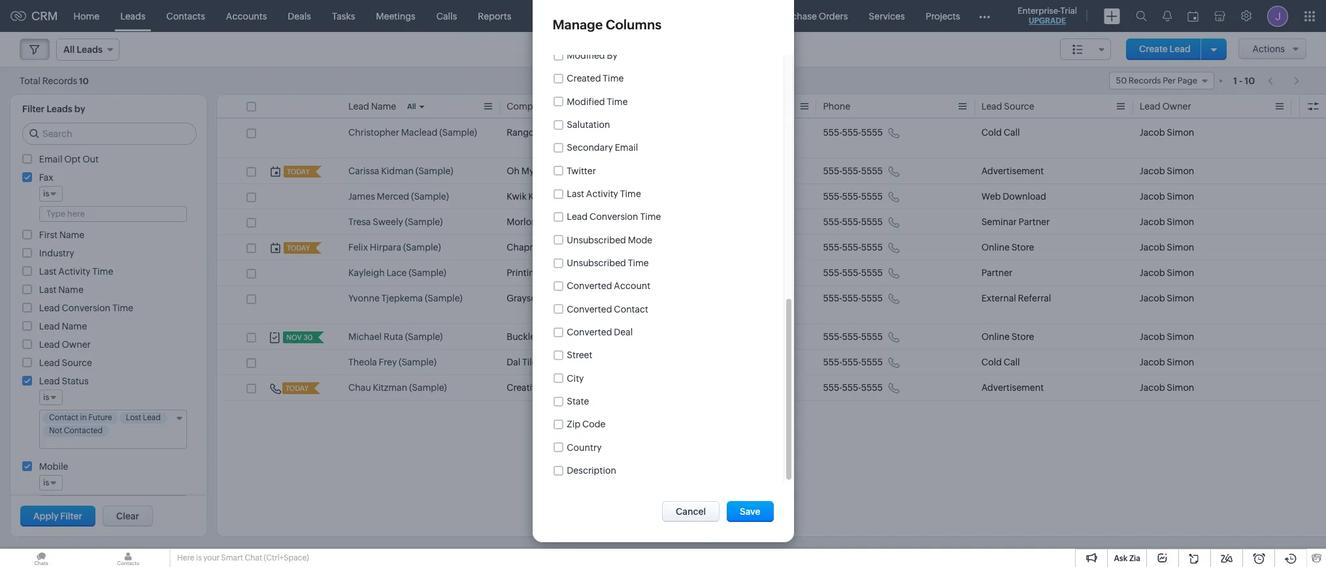 Task type: describe. For each thing, give the bounding box(es) containing it.
products
[[592, 11, 630, 21]]

kwik
[[507, 191, 527, 202]]

conversion for activity
[[589, 212, 638, 222]]

gruta@noemail.com
[[701, 332, 789, 342]]

1 vertical spatial last
[[39, 267, 57, 277]]

theola
[[348, 357, 377, 368]]

james merced (sample) link
[[348, 190, 449, 203]]

is
[[196, 554, 202, 563]]

maclead
[[401, 127, 437, 138]]

10 jacob from the top
[[1140, 383, 1165, 393]]

yvonne
[[348, 293, 380, 304]]

2 jacob simon from the top
[[1140, 166, 1194, 176]]

clear
[[116, 512, 139, 522]]

tresa sweely (sample) link
[[348, 216, 443, 229]]

9 555-555-5555 from the top
[[823, 357, 883, 368]]

frey
[[379, 357, 397, 368]]

8 jacob from the top
[[1140, 332, 1165, 342]]

online for chapman
[[981, 242, 1010, 253]]

1 jacob simon from the top
[[1140, 127, 1194, 138]]

lead conversion time for name
[[39, 303, 133, 314]]

modified for modified time
[[567, 96, 605, 107]]

2 5555 from the top
[[861, 166, 883, 176]]

inc
[[582, 166, 595, 176]]

apply filter
[[33, 512, 82, 522]]

(sample) for kayleigh lace (sample)
[[409, 268, 446, 278]]

store for buckley miller & wright
[[1011, 332, 1034, 342]]

merced
[[377, 191, 409, 202]]

(sample) for james merced (sample)
[[411, 191, 449, 202]]

cold call for rangoni of florence
[[981, 127, 1020, 138]]

6 simon from the top
[[1167, 268, 1194, 278]]

5 jacob from the top
[[1140, 242, 1165, 253]]

nov 30
[[286, 334, 313, 342]]

8 simon from the top
[[1167, 332, 1194, 342]]

quotes link
[[641, 0, 693, 32]]

online store for chapman
[[981, 242, 1034, 253]]

3 jacob simon from the top
[[1140, 191, 1194, 202]]

(ctrl+space)
[[264, 554, 309, 563]]

deals link
[[277, 0, 321, 32]]

create lead
[[1139, 44, 1191, 54]]

country
[[567, 443, 602, 453]]

9 jacob simon from the top
[[1140, 357, 1194, 368]]

signals element
[[1155, 0, 1180, 32]]

oh
[[507, 166, 520, 176]]

carissa
[[348, 166, 379, 176]]

hirpara
[[370, 242, 401, 253]]

ask zia
[[1114, 555, 1140, 564]]

michael-gruta@noemail.com
[[665, 332, 789, 342]]

0 vertical spatial email
[[615, 143, 638, 153]]

manage
[[553, 17, 603, 32]]

apply
[[33, 512, 59, 522]]

theola frey (sample)
[[348, 357, 436, 368]]

ruta
[[384, 332, 403, 342]]

chau-
[[665, 383, 689, 393]]

lead inside button
[[1170, 44, 1191, 54]]

kayleigh-lace@noemail.com link
[[665, 267, 785, 280]]

6 5555 from the top
[[861, 268, 883, 278]]

today link for felix
[[284, 242, 311, 254]]

michael ruta (sample)
[[348, 332, 443, 342]]

records
[[42, 75, 77, 86]]

6 jacob from the top
[[1140, 268, 1165, 278]]

quotes
[[651, 11, 682, 21]]

modified by
[[567, 50, 617, 61]]

systems
[[583, 383, 619, 393]]

save
[[740, 507, 760, 518]]

goodknits
[[536, 166, 580, 176]]

3 jacob from the top
[[1140, 191, 1165, 202]]

creative business systems
[[507, 383, 619, 393]]

tresa-
[[665, 217, 688, 227]]

1 jacob from the top
[[1140, 127, 1165, 138]]

kayleigh lace (sample) link
[[348, 267, 446, 280]]

yvonne tjepkema (sample)
[[348, 293, 462, 304]]

rangoni of florence
[[507, 127, 594, 138]]

printing dimensions
[[507, 268, 592, 278]]

0 vertical spatial lead name
[[348, 101, 396, 112]]

contact
[[614, 304, 648, 315]]

kidman
[[381, 166, 414, 176]]

miller
[[542, 332, 566, 342]]

converted for converted account
[[567, 281, 612, 292]]

1 horizontal spatial lead owner
[[1140, 101, 1191, 112]]

home link
[[63, 0, 110, 32]]

fax
[[39, 173, 53, 183]]

james-
[[665, 191, 693, 202]]

today for felix hirpara (sample)
[[287, 244, 310, 252]]

dimensions
[[542, 268, 592, 278]]

james-merced@noemail.com
[[665, 191, 790, 202]]

kayleigh lace (sample)
[[348, 268, 446, 278]]

1 horizontal spatial lead source
[[981, 101, 1034, 112]]

10 5555 from the top
[[861, 383, 883, 393]]

row group containing christopher maclead (sample)
[[217, 120, 1326, 401]]

Type here text field
[[40, 207, 186, 222]]

search element
[[1128, 0, 1155, 32]]

unsubscribed mode
[[567, 235, 652, 246]]

1 simon from the top
[[1167, 127, 1194, 138]]

5 555-555-5555 from the top
[[823, 242, 883, 253]]

1 vertical spatial lead owner
[[39, 340, 91, 350]]

8 jacob simon from the top
[[1140, 332, 1194, 342]]

carissa-kidman@noemail.com
[[665, 166, 793, 176]]

crm link
[[10, 9, 58, 23]]

3 simon from the top
[[1167, 191, 1194, 202]]

christopher
[[348, 127, 399, 138]]

purchase orders link
[[767, 0, 858, 32]]

online for buckley miller & wright
[[981, 332, 1010, 342]]

(sample) for michael ruta (sample)
[[405, 332, 443, 342]]

calls link
[[426, 0, 467, 32]]

twitter
[[567, 166, 596, 176]]

felix
[[348, 242, 368, 253]]

create
[[1139, 44, 1168, 54]]

(sample) for theola frey (sample)
[[399, 357, 436, 368]]

here
[[177, 554, 194, 563]]

converted deal
[[567, 327, 633, 338]]

4 simon from the top
[[1167, 217, 1194, 227]]

advertisement for chau-kitzman@noemail.com
[[981, 383, 1044, 393]]

nov
[[286, 334, 302, 342]]

of
[[544, 127, 555, 138]]

buckley miller & wright
[[507, 332, 605, 342]]

9 jacob from the top
[[1140, 357, 1165, 368]]

projects
[[926, 11, 960, 21]]

Search text field
[[23, 124, 196, 144]]

chau kitzman (sample) link
[[348, 382, 447, 395]]

rangoni
[[507, 127, 542, 138]]

theola frey (sample) link
[[348, 356, 436, 369]]

lace
[[387, 268, 407, 278]]

10 jacob simon from the top
[[1140, 383, 1194, 393]]

corporation
[[539, 357, 591, 368]]

michael ruta (sample) link
[[348, 331, 443, 344]]

mode
[[628, 235, 652, 246]]

seminar
[[981, 217, 1017, 227]]

orders
[[819, 11, 848, 21]]

(sample) for christopher maclead (sample)
[[439, 127, 477, 138]]

modified time
[[567, 96, 628, 107]]

1 - 10
[[1233, 75, 1255, 86]]

8 555-555-5555 from the top
[[823, 332, 883, 342]]

today link for chau
[[282, 383, 310, 395]]

analytics
[[532, 11, 571, 21]]

cancel
[[676, 507, 706, 518]]

chats image
[[0, 550, 82, 568]]

3 555-555-5555 from the top
[[823, 191, 883, 202]]

6 jacob simon from the top
[[1140, 268, 1194, 278]]

manage columns
[[553, 17, 661, 32]]

projects link
[[915, 0, 971, 32]]

kitzman@noemail.com
[[689, 383, 787, 393]]

services link
[[858, 0, 915, 32]]

chat
[[245, 554, 262, 563]]

converted contact
[[567, 304, 648, 315]]

10 555-555-5555 from the top
[[823, 383, 883, 393]]

1 horizontal spatial activity
[[586, 189, 618, 199]]



Task type: locate. For each thing, give the bounding box(es) containing it.
upgrade
[[1029, 16, 1066, 25]]

1 horizontal spatial last activity time
[[567, 189, 641, 199]]

email opt out
[[39, 154, 99, 165]]

kitzman
[[373, 383, 407, 393]]

modified for modified by
[[567, 50, 605, 61]]

first name
[[39, 230, 84, 240]]

mobile
[[39, 462, 68, 473]]

(sample) for carissa kidman (sample)
[[416, 166, 453, 176]]

kopy
[[528, 191, 550, 202]]

activity down inc
[[586, 189, 618, 199]]

salutation
[[567, 120, 610, 130]]

oh my goodknits inc
[[507, 166, 595, 176]]

10 simon from the top
[[1167, 383, 1194, 393]]

1 modified from the top
[[567, 50, 605, 61]]

0 vertical spatial unsubscribed
[[567, 235, 626, 246]]

4 jacob simon from the top
[[1140, 217, 1194, 227]]

tasks
[[332, 11, 355, 21]]

zip
[[567, 420, 580, 430]]

name up christopher
[[371, 101, 396, 112]]

0 horizontal spatial activity
[[58, 267, 90, 277]]

0 vertical spatial printing
[[552, 191, 585, 202]]

leads left by
[[47, 104, 72, 114]]

michael-gruta@noemail.com link
[[665, 331, 789, 344]]

5555
[[861, 127, 883, 138], [861, 166, 883, 176], [861, 191, 883, 202], [861, 217, 883, 227], [861, 242, 883, 253], [861, 268, 883, 278], [861, 293, 883, 304], [861, 332, 883, 342], [861, 357, 883, 368], [861, 383, 883, 393]]

10 inside total records 10
[[79, 76, 89, 86]]

1 horizontal spatial partner
[[1019, 217, 1050, 227]]

store down external referral
[[1011, 332, 1034, 342]]

cold call down external in the bottom of the page
[[981, 357, 1020, 368]]

1 vertical spatial advertisement
[[981, 383, 1044, 393]]

1 store from the top
[[1011, 242, 1034, 253]]

associates
[[545, 217, 590, 227]]

1 vertical spatial lead conversion time
[[39, 303, 133, 314]]

email up fax
[[39, 154, 62, 165]]

printing
[[552, 191, 585, 202], [507, 268, 540, 278]]

call for rangoni of florence
[[1004, 127, 1020, 138]]

converted for converted deal
[[567, 327, 612, 338]]

0 horizontal spatial last activity time
[[39, 267, 113, 277]]

1 vertical spatial store
[[1011, 332, 1034, 342]]

1 vertical spatial partner
[[981, 268, 1012, 278]]

1 horizontal spatial filter
[[60, 512, 82, 522]]

partner up external in the bottom of the page
[[981, 268, 1012, 278]]

0 vertical spatial advertisement
[[981, 166, 1044, 176]]

total
[[20, 75, 40, 86]]

modified up created
[[567, 50, 605, 61]]

2 cold call from the top
[[981, 357, 1020, 368]]

my
[[521, 166, 534, 176]]

navigation
[[1261, 71, 1306, 90]]

cold
[[981, 127, 1002, 138], [981, 357, 1002, 368]]

crm
[[31, 9, 58, 23]]

tasks link
[[321, 0, 366, 32]]

0 vertical spatial online
[[981, 242, 1010, 253]]

(sample) right tjepkema on the bottom of page
[[425, 293, 462, 304]]

chau
[[348, 383, 371, 393]]

lead conversion time down last name
[[39, 303, 133, 314]]

7 5555 from the top
[[861, 293, 883, 304]]

1 vertical spatial printing
[[507, 268, 540, 278]]

leads right home link
[[120, 11, 145, 21]]

converted up converted deal
[[567, 304, 612, 315]]

advertisement for carissa-kidman@noemail.com
[[981, 166, 1044, 176]]

simon
[[1167, 127, 1194, 138], [1167, 166, 1194, 176], [1167, 191, 1194, 202], [1167, 217, 1194, 227], [1167, 242, 1194, 253], [1167, 268, 1194, 278], [1167, 293, 1194, 304], [1167, 332, 1194, 342], [1167, 357, 1194, 368], [1167, 383, 1194, 393]]

owner up status
[[62, 340, 91, 350]]

5 jacob simon from the top
[[1140, 242, 1194, 253]]

contacts
[[166, 11, 205, 21]]

(sample) for chau kitzman (sample)
[[409, 383, 447, 393]]

referral
[[1018, 293, 1051, 304]]

name right first
[[59, 230, 84, 240]]

0 vertical spatial online store
[[981, 242, 1034, 253]]

8 5555 from the top
[[861, 332, 883, 342]]

1 horizontal spatial lead conversion time
[[567, 212, 661, 222]]

(sample) for yvonne tjepkema (sample)
[[425, 293, 462, 304]]

1 horizontal spatial email
[[615, 143, 638, 153]]

1 advertisement from the top
[[981, 166, 1044, 176]]

converted up the street
[[567, 327, 612, 338]]

1 vertical spatial unsubscribed
[[567, 258, 626, 269]]

unsubscribed time
[[567, 258, 649, 269]]

2 store from the top
[[1011, 332, 1034, 342]]

reports link
[[467, 0, 522, 32]]

(sample) down james merced (sample)
[[405, 217, 443, 227]]

6 555-555-5555 from the top
[[823, 268, 883, 278]]

0 vertical spatial modified
[[567, 50, 605, 61]]

jacob simon
[[1140, 127, 1194, 138], [1140, 166, 1194, 176], [1140, 191, 1194, 202], [1140, 217, 1194, 227], [1140, 242, 1194, 253], [1140, 268, 1194, 278], [1140, 293, 1194, 304], [1140, 332, 1194, 342], [1140, 357, 1194, 368], [1140, 383, 1194, 393]]

unsubscribed up unsubscribed time on the top left of page
[[567, 235, 626, 246]]

0 vertical spatial today link
[[284, 242, 311, 254]]

call for dal tile corporation
[[1004, 357, 1020, 368]]

0 horizontal spatial lead owner
[[39, 340, 91, 350]]

signals image
[[1163, 10, 1172, 22]]

0 horizontal spatial 10
[[79, 76, 89, 86]]

smart
[[221, 554, 243, 563]]

2 simon from the top
[[1167, 166, 1194, 176]]

lead conversion time up unsubscribed mode
[[567, 212, 661, 222]]

web download
[[981, 191, 1046, 202]]

(sample) up the kayleigh lace (sample) "link"
[[403, 242, 441, 253]]

5 5555 from the top
[[861, 242, 883, 253]]

leads link
[[110, 0, 156, 32]]

lead
[[1170, 44, 1191, 54], [348, 101, 369, 112], [981, 101, 1002, 112], [1140, 101, 1160, 112], [567, 212, 588, 222], [39, 303, 60, 314], [39, 322, 60, 332], [39, 340, 60, 350], [39, 358, 60, 369], [39, 376, 60, 387]]

today link down nov
[[282, 383, 310, 395]]

unsubscribed up converted account
[[567, 258, 626, 269]]

lead owner up lead status
[[39, 340, 91, 350]]

online down external in the bottom of the page
[[981, 332, 1010, 342]]

1 vertical spatial today
[[286, 385, 309, 393]]

conversion for name
[[62, 303, 110, 314]]

name down last name
[[62, 322, 87, 332]]

9 simon from the top
[[1167, 357, 1194, 368]]

carissa-
[[665, 166, 697, 176]]

&
[[567, 332, 574, 342]]

0 horizontal spatial printing
[[507, 268, 540, 278]]

4 555-555-5555 from the top
[[823, 217, 883, 227]]

lead conversion time for activity
[[567, 212, 661, 222]]

today down nov 30 link
[[286, 385, 309, 393]]

(sample) inside 'link'
[[405, 217, 443, 227]]

call
[[1004, 127, 1020, 138], [1004, 357, 1020, 368]]

today for chau kitzman (sample)
[[286, 385, 309, 393]]

last activity time down inc
[[567, 189, 641, 199]]

james
[[348, 191, 375, 202]]

1 horizontal spatial owner
[[1162, 101, 1191, 112]]

cold down external in the bottom of the page
[[981, 357, 1002, 368]]

0 vertical spatial last
[[567, 189, 584, 199]]

2 vertical spatial converted
[[567, 327, 612, 338]]

leads
[[120, 11, 145, 21], [47, 104, 72, 114]]

4 jacob from the top
[[1140, 217, 1165, 227]]

(sample) right maclead
[[439, 127, 477, 138]]

conversion down last name
[[62, 303, 110, 314]]

7 jacob simon from the top
[[1140, 293, 1194, 304]]

2 call from the top
[[1004, 357, 1020, 368]]

michael-
[[665, 332, 702, 342]]

cold for dal tile corporation
[[981, 357, 1002, 368]]

0 vertical spatial cold call
[[981, 127, 1020, 138]]

call up web download
[[1004, 127, 1020, 138]]

0 vertical spatial activity
[[586, 189, 618, 199]]

0 horizontal spatial email
[[39, 154, 62, 165]]

0 horizontal spatial owner
[[62, 340, 91, 350]]

cold call for dal tile corporation
[[981, 357, 1020, 368]]

filter right apply
[[60, 512, 82, 522]]

5 simon from the top
[[1167, 242, 1194, 253]]

unsubscribed for unsubscribed mode
[[567, 235, 626, 246]]

30
[[303, 334, 313, 342]]

1 horizontal spatial source
[[1004, 101, 1034, 112]]

christopher maclead (sample)
[[348, 127, 477, 138]]

filter down total
[[22, 104, 45, 114]]

store for chapman
[[1011, 242, 1034, 253]]

1 call from the top
[[1004, 127, 1020, 138]]

1 vertical spatial activity
[[58, 267, 90, 277]]

trial
[[1060, 6, 1077, 16]]

1 vertical spatial online
[[981, 332, 1010, 342]]

0 vertical spatial source
[[1004, 101, 1034, 112]]

online store down external referral
[[981, 332, 1034, 342]]

converted for converted contact
[[567, 304, 612, 315]]

1 unsubscribed from the top
[[567, 235, 626, 246]]

0 horizontal spatial lead source
[[39, 358, 92, 369]]

2 online store from the top
[[981, 332, 1034, 342]]

1 vertical spatial email
[[39, 154, 62, 165]]

1 horizontal spatial 10
[[1245, 75, 1255, 86]]

1 cold call from the top
[[981, 127, 1020, 138]]

0 vertical spatial store
[[1011, 242, 1034, 253]]

10 right the 'records'
[[79, 76, 89, 86]]

0 vertical spatial filter
[[22, 104, 45, 114]]

1 vertical spatial cold
[[981, 357, 1002, 368]]

tresa-sweely@noemail.com
[[665, 217, 782, 227]]

1 horizontal spatial conversion
[[589, 212, 638, 222]]

10 for 1 - 10
[[1245, 75, 1255, 86]]

10 for total records 10
[[79, 76, 89, 86]]

opt
[[64, 154, 81, 165]]

1 vertical spatial leads
[[47, 104, 72, 114]]

filter inside button
[[60, 512, 82, 522]]

1 vertical spatial last activity time
[[39, 267, 113, 277]]

0 vertical spatial lead source
[[981, 101, 1034, 112]]

products link
[[582, 0, 641, 32]]

company
[[507, 101, 548, 112]]

today link left felix
[[284, 242, 311, 254]]

2 online from the top
[[981, 332, 1010, 342]]

0 vertical spatial last activity time
[[567, 189, 641, 199]]

advertisement
[[981, 166, 1044, 176], [981, 383, 1044, 393]]

2 vertical spatial last
[[39, 285, 57, 295]]

10 right -
[[1245, 75, 1255, 86]]

owner down create lead button
[[1162, 101, 1191, 112]]

search image
[[1136, 10, 1147, 22]]

deal
[[614, 327, 633, 338]]

total records 10
[[20, 75, 89, 86]]

(sample) for tresa sweely (sample)
[[405, 217, 443, 227]]

1 vertical spatial source
[[62, 358, 92, 369]]

7 simon from the top
[[1167, 293, 1194, 304]]

2 converted from the top
[[567, 304, 612, 315]]

chau-kitzman@noemail.com link
[[665, 382, 787, 395]]

kwik kopy printing
[[507, 191, 585, 202]]

9 5555 from the top
[[861, 357, 883, 368]]

1 vertical spatial call
[[1004, 357, 1020, 368]]

0 vertical spatial leads
[[120, 11, 145, 21]]

0 vertical spatial owner
[[1162, 101, 1191, 112]]

store
[[1011, 242, 1034, 253], [1011, 332, 1034, 342]]

0 vertical spatial converted
[[567, 281, 612, 292]]

last for twitter
[[567, 189, 584, 199]]

1 vertical spatial owner
[[62, 340, 91, 350]]

modified down created
[[567, 96, 605, 107]]

1 vertical spatial cold call
[[981, 357, 1020, 368]]

(sample) inside "link"
[[409, 268, 446, 278]]

0 horizontal spatial filter
[[22, 104, 45, 114]]

0 vertical spatial lead owner
[[1140, 101, 1191, 112]]

(sample) right frey
[[399, 357, 436, 368]]

7 555-555-5555 from the top
[[823, 293, 883, 304]]

cancel button
[[662, 502, 720, 523]]

row group
[[217, 120, 1326, 401]]

today left felix
[[287, 244, 310, 252]]

last activity time up last name
[[39, 267, 113, 277]]

lead name up christopher
[[348, 101, 396, 112]]

phone
[[823, 101, 850, 112]]

lead owner down create lead button
[[1140, 101, 1191, 112]]

0 horizontal spatial leads
[[47, 104, 72, 114]]

email
[[615, 143, 638, 153], [39, 154, 62, 165]]

0 vertical spatial cold
[[981, 127, 1002, 138]]

zip code
[[567, 420, 605, 430]]

(sample) right lace
[[409, 268, 446, 278]]

1 horizontal spatial lead name
[[348, 101, 396, 112]]

0 vertical spatial lead conversion time
[[567, 212, 661, 222]]

2 unsubscribed from the top
[[567, 258, 626, 269]]

cold for rangoni of florence
[[981, 127, 1002, 138]]

contacts image
[[87, 550, 169, 568]]

1 online store from the top
[[981, 242, 1034, 253]]

4 5555 from the top
[[861, 217, 883, 227]]

1 vertical spatial conversion
[[62, 303, 110, 314]]

partner down download at the top right of page
[[1019, 217, 1050, 227]]

(sample) right ruta
[[405, 332, 443, 342]]

last name
[[39, 285, 84, 295]]

2 jacob from the top
[[1140, 166, 1165, 176]]

city
[[567, 374, 584, 384]]

unsubscribed
[[567, 235, 626, 246], [567, 258, 626, 269]]

activity up last name
[[58, 267, 90, 277]]

7 jacob from the top
[[1140, 293, 1165, 304]]

cold up web
[[981, 127, 1002, 138]]

online store
[[981, 242, 1034, 253], [981, 332, 1034, 342]]

0 vertical spatial call
[[1004, 127, 1020, 138]]

time
[[603, 73, 624, 84], [607, 96, 628, 107], [620, 189, 641, 199], [640, 212, 661, 222], [628, 258, 649, 269], [92, 267, 113, 277], [112, 303, 133, 314]]

1 vertical spatial online store
[[981, 332, 1034, 342]]

(sample) right kitzman in the left of the page
[[409, 383, 447, 393]]

1 vertical spatial modified
[[567, 96, 605, 107]]

1 vertical spatial lead name
[[39, 322, 87, 332]]

2 555-555-5555 from the top
[[823, 166, 883, 176]]

first
[[39, 230, 57, 240]]

3 converted from the top
[[567, 327, 612, 338]]

1 555-555-5555 from the top
[[823, 127, 883, 138]]

carissa kidman (sample)
[[348, 166, 453, 176]]

enterprise-
[[1018, 6, 1060, 16]]

0 horizontal spatial lead name
[[39, 322, 87, 332]]

0 horizontal spatial partner
[[981, 268, 1012, 278]]

store down seminar partner
[[1011, 242, 1034, 253]]

purchase
[[778, 11, 817, 21]]

conversion up unsubscribed mode
[[589, 212, 638, 222]]

cold call up web
[[981, 127, 1020, 138]]

buckley
[[507, 332, 540, 342]]

0 horizontal spatial source
[[62, 358, 92, 369]]

unsubscribed for unsubscribed time
[[567, 258, 626, 269]]

printing up associates
[[552, 191, 585, 202]]

create lead button
[[1126, 39, 1204, 60]]

1 horizontal spatial printing
[[552, 191, 585, 202]]

last for last activity time
[[39, 285, 57, 295]]

1 vertical spatial filter
[[60, 512, 82, 522]]

1 vertical spatial today link
[[282, 383, 310, 395]]

(sample) for felix hirpara (sample)
[[403, 242, 441, 253]]

email right secondary
[[615, 143, 638, 153]]

(sample) right kidman
[[416, 166, 453, 176]]

online down seminar
[[981, 242, 1010, 253]]

michael
[[348, 332, 382, 342]]

1 vertical spatial lead source
[[39, 358, 92, 369]]

jacob
[[1140, 127, 1165, 138], [1140, 166, 1165, 176], [1140, 191, 1165, 202], [1140, 217, 1165, 227], [1140, 242, 1165, 253], [1140, 268, 1165, 278], [1140, 293, 1165, 304], [1140, 332, 1165, 342], [1140, 357, 1165, 368], [1140, 383, 1165, 393]]

2 modified from the top
[[567, 96, 605, 107]]

call down external referral
[[1004, 357, 1020, 368]]

0 horizontal spatial lead conversion time
[[39, 303, 133, 314]]

morlong associates
[[507, 217, 590, 227]]

cold call
[[981, 127, 1020, 138], [981, 357, 1020, 368]]

1 5555 from the top
[[861, 127, 883, 138]]

0 vertical spatial partner
[[1019, 217, 1050, 227]]

1 online from the top
[[981, 242, 1010, 253]]

lead name down last name
[[39, 322, 87, 332]]

carissa kidman (sample) link
[[348, 165, 453, 178]]

1 cold from the top
[[981, 127, 1002, 138]]

dal tile corporation
[[507, 357, 591, 368]]

3 5555 from the top
[[861, 191, 883, 202]]

meetings link
[[366, 0, 426, 32]]

lead name
[[348, 101, 396, 112], [39, 322, 87, 332]]

1 vertical spatial converted
[[567, 304, 612, 315]]

1 converted from the top
[[567, 281, 612, 292]]

name down industry
[[58, 285, 84, 295]]

out
[[82, 154, 99, 165]]

1 horizontal spatial leads
[[120, 11, 145, 21]]

555-
[[823, 127, 842, 138], [842, 127, 861, 138], [823, 166, 842, 176], [842, 166, 861, 176], [823, 191, 842, 202], [842, 191, 861, 202], [823, 217, 842, 227], [842, 217, 861, 227], [823, 242, 842, 253], [842, 242, 861, 253], [823, 268, 842, 278], [842, 268, 861, 278], [823, 293, 842, 304], [842, 293, 861, 304], [823, 332, 842, 342], [842, 332, 861, 342], [823, 357, 842, 368], [842, 357, 861, 368], [823, 383, 842, 393], [842, 383, 861, 393]]

dal
[[507, 357, 520, 368]]

business
[[544, 383, 581, 393]]

2 cold from the top
[[981, 357, 1002, 368]]

online store for buckley miller & wright
[[981, 332, 1034, 342]]

0 horizontal spatial conversion
[[62, 303, 110, 314]]

2 advertisement from the top
[[981, 383, 1044, 393]]

0 vertical spatial today
[[287, 244, 310, 252]]

online store down seminar partner
[[981, 242, 1034, 253]]

reports
[[478, 11, 511, 21]]

(sample) right merced
[[411, 191, 449, 202]]

converted down dimensions
[[567, 281, 612, 292]]

modified
[[567, 50, 605, 61], [567, 96, 605, 107]]

felix hirpara (sample) link
[[348, 241, 441, 254]]

tile
[[522, 357, 537, 368]]

printing up grayson
[[507, 268, 540, 278]]

0 vertical spatial conversion
[[589, 212, 638, 222]]



Task type: vqa. For each thing, say whether or not it's contained in the screenshot.
FILTER BY FIELDS
no



